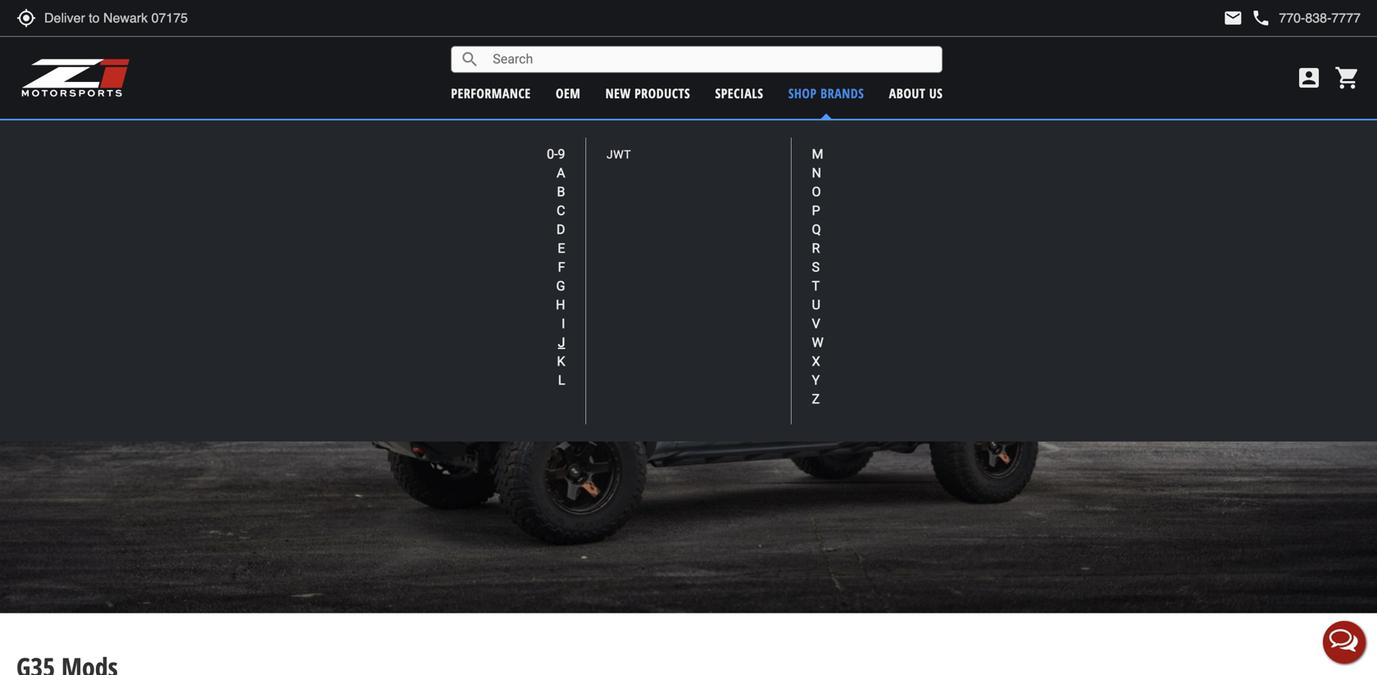 Task type: locate. For each thing, give the bounding box(es) containing it.
oem link
[[556, 84, 581, 102]]

x
[[812, 354, 821, 369]]

q
[[812, 222, 821, 237]]

r
[[812, 241, 820, 256]]

0-9 a b c d e f g h i j k l
[[547, 146, 565, 388]]

performance
[[451, 84, 531, 102]]

shopping_cart link
[[1331, 65, 1361, 91]]

phone link
[[1252, 8, 1361, 28]]

about us
[[889, 84, 943, 102]]

c
[[557, 203, 565, 219]]

k
[[557, 354, 565, 369]]

shop brands link
[[789, 84, 865, 102]]

specials link
[[716, 84, 764, 102]]

Search search field
[[480, 47, 943, 72]]

mail link
[[1224, 8, 1244, 28]]

products
[[635, 84, 691, 102]]

o
[[812, 184, 821, 200]]

us
[[930, 84, 943, 102]]

shop
[[789, 84, 817, 102]]

f
[[558, 260, 565, 275]]

z
[[812, 392, 820, 407]]

performance link
[[451, 84, 531, 102]]

my_location
[[16, 8, 36, 28]]

mail
[[1224, 8, 1244, 28]]

about us link
[[889, 84, 943, 102]]

s
[[812, 260, 820, 275]]

new products link
[[606, 84, 691, 102]]

9
[[558, 146, 565, 162]]

m n o p q r s t u v w x y z
[[812, 146, 824, 407]]

v
[[812, 316, 821, 332]]

m
[[812, 146, 824, 162]]

phone
[[1252, 8, 1272, 28]]



Task type: describe. For each thing, give the bounding box(es) containing it.
d
[[557, 222, 565, 237]]

g
[[557, 278, 565, 294]]

(change model) link
[[757, 128, 831, 144]]

model)
[[798, 128, 831, 144]]

'tis the season spread some cheer with our massive selection of z1 products image
[[0, 0, 1378, 114]]

n
[[812, 165, 822, 181]]

b
[[557, 184, 565, 200]]

(change model)
[[757, 128, 831, 144]]

new products
[[606, 84, 691, 102]]

specials
[[716, 84, 764, 102]]

w
[[812, 335, 824, 351]]

u
[[812, 297, 821, 313]]

about
[[889, 84, 926, 102]]

win this truck shop now to get automatically entered image
[[0, 141, 1378, 614]]

l
[[558, 373, 565, 388]]

(change
[[757, 128, 795, 144]]

jwt link
[[607, 148, 632, 161]]

shop brands
[[789, 84, 865, 102]]

mail phone
[[1224, 8, 1272, 28]]

brands
[[821, 84, 865, 102]]

y
[[812, 373, 820, 388]]

jwt
[[607, 148, 632, 161]]

0-
[[547, 146, 558, 162]]

z1 motorsports logo image
[[21, 57, 131, 98]]

e
[[558, 241, 565, 256]]

a
[[557, 165, 565, 181]]

oem
[[556, 84, 581, 102]]

t
[[812, 278, 820, 294]]

search
[[460, 50, 480, 69]]

p
[[812, 203, 821, 219]]

j
[[558, 335, 565, 351]]

shopping_cart
[[1335, 65, 1361, 91]]

new
[[606, 84, 631, 102]]

i
[[562, 316, 565, 332]]

h
[[556, 297, 565, 313]]

account_box link
[[1293, 65, 1327, 91]]

account_box
[[1297, 65, 1323, 91]]



